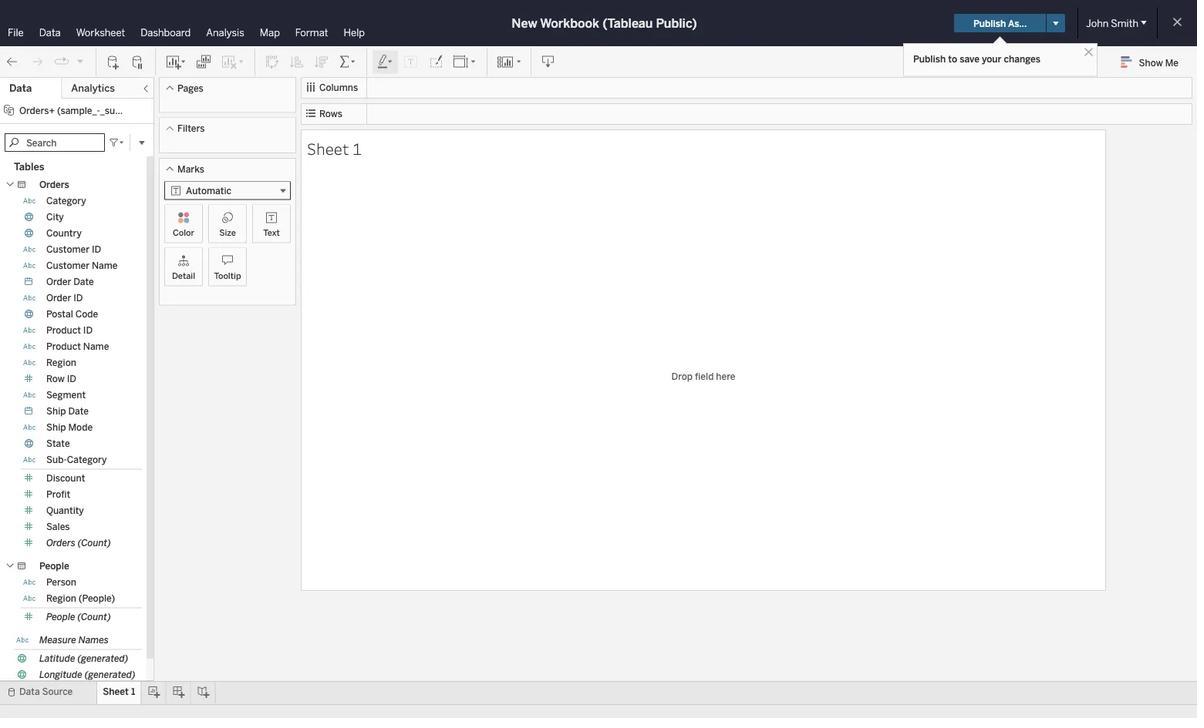 Task type: describe. For each thing, give the bounding box(es) containing it.
drop field here
[[672, 371, 735, 382]]

drop
[[672, 371, 693, 382]]

analytics
[[71, 82, 115, 94]]

sort ascending image
[[289, 54, 305, 70]]

id for product id
[[83, 325, 93, 336]]

_superstore
[[100, 105, 152, 116]]

color
[[173, 228, 194, 238]]

(generated) for latitude (generated)
[[77, 654, 128, 665]]

postal
[[46, 309, 73, 320]]

duplicate image
[[196, 54, 211, 70]]

product id
[[46, 325, 93, 336]]

customer id
[[46, 244, 101, 255]]

save
[[960, 53, 980, 64]]

order date
[[46, 277, 94, 288]]

(sample_-
[[57, 105, 100, 116]]

new data source image
[[106, 54, 121, 70]]

id for customer id
[[92, 244, 101, 255]]

orders (count)
[[46, 538, 111, 549]]

(tableau
[[603, 16, 653, 30]]

here
[[716, 371, 735, 382]]

city
[[46, 212, 64, 223]]

size
[[219, 228, 236, 238]]

0 horizontal spatial 1
[[131, 687, 135, 698]]

sub-
[[46, 455, 67, 466]]

replay animation image
[[54, 54, 69, 70]]

filters
[[177, 123, 205, 134]]

show me button
[[1114, 50, 1192, 74]]

(count) for orders (count)
[[78, 538, 111, 549]]

longitude
[[39, 670, 82, 681]]

name for product name
[[83, 341, 109, 352]]

region (people)
[[46, 594, 115, 605]]

Search text field
[[5, 133, 105, 152]]

0 vertical spatial sheet
[[307, 138, 349, 159]]

new
[[512, 16, 537, 30]]

publish for publish as...
[[973, 18, 1006, 29]]

(count) for people (count)
[[78, 612, 111, 623]]

publish for publish to save your changes
[[913, 53, 946, 64]]

people (count)
[[46, 612, 111, 623]]

map
[[260, 26, 280, 39]]

0 vertical spatial category
[[46, 196, 86, 207]]

detail
[[172, 271, 195, 281]]

profit
[[46, 489, 70, 501]]

smith
[[1111, 17, 1138, 29]]

tables
[[14, 161, 44, 173]]

workbook
[[540, 16, 599, 30]]

analysis
[[206, 26, 244, 39]]

id for row id
[[67, 374, 76, 385]]

close image
[[1081, 45, 1096, 59]]

region for region
[[46, 358, 76, 369]]

totals image
[[339, 54, 357, 70]]

1 vertical spatial data
[[9, 82, 32, 94]]

quantity
[[46, 506, 84, 517]]

publish as...
[[973, 18, 1027, 29]]

(people)
[[79, 594, 115, 605]]

publish to save your changes
[[913, 53, 1041, 64]]

person
[[46, 577, 76, 589]]

highlight image
[[376, 54, 394, 70]]

row id
[[46, 374, 76, 385]]

(1))
[[154, 105, 169, 116]]

0 horizontal spatial sheet 1
[[103, 687, 135, 698]]

customer for customer id
[[46, 244, 90, 255]]

0 horizontal spatial sheet
[[103, 687, 129, 698]]

product for product id
[[46, 325, 81, 336]]

country
[[46, 228, 82, 239]]

fit image
[[453, 54, 477, 70]]

clear sheet image
[[221, 54, 245, 70]]

measure names
[[39, 635, 109, 646]]

region for region (people)
[[46, 594, 76, 605]]

product for product name
[[46, 341, 81, 352]]

worksheet
[[76, 26, 125, 39]]

dashboard
[[141, 26, 191, 39]]

data source
[[19, 687, 73, 698]]

order for order id
[[46, 293, 71, 304]]

orders+
[[19, 105, 55, 116]]

swap rows and columns image
[[265, 54, 280, 70]]



Task type: vqa. For each thing, say whether or not it's contained in the screenshot.
the topmost "(generated)"
yes



Task type: locate. For each thing, give the bounding box(es) containing it.
id
[[92, 244, 101, 255], [73, 293, 83, 304], [83, 325, 93, 336], [67, 374, 76, 385]]

1 vertical spatial publish
[[913, 53, 946, 64]]

customer name
[[46, 260, 118, 272]]

2 (count) from the top
[[78, 612, 111, 623]]

ship date
[[46, 406, 89, 417]]

source
[[42, 687, 73, 698]]

format
[[295, 26, 328, 39]]

1 vertical spatial orders
[[46, 538, 75, 549]]

row
[[46, 374, 65, 385]]

0 vertical spatial (generated)
[[77, 654, 128, 665]]

data up replay animation icon
[[39, 26, 61, 39]]

john
[[1086, 17, 1109, 29]]

ship down segment
[[46, 406, 66, 417]]

help
[[344, 26, 365, 39]]

people up "person"
[[39, 561, 69, 572]]

new workbook (tableau public)
[[512, 16, 697, 30]]

field
[[695, 371, 714, 382]]

1 down longitude (generated)
[[131, 687, 135, 698]]

1 vertical spatial people
[[46, 612, 75, 623]]

format workbook image
[[428, 54, 444, 70]]

1 vertical spatial 1
[[131, 687, 135, 698]]

(generated) for longitude (generated)
[[85, 670, 135, 681]]

1 vertical spatial date
[[68, 406, 89, 417]]

new worksheet image
[[165, 54, 187, 70]]

people for people (count)
[[46, 612, 75, 623]]

0 vertical spatial people
[[39, 561, 69, 572]]

show labels image
[[403, 54, 419, 70]]

(generated) down names
[[77, 654, 128, 665]]

marks
[[177, 164, 204, 175]]

show me
[[1139, 57, 1179, 68]]

2 vertical spatial data
[[19, 687, 40, 698]]

show
[[1139, 57, 1163, 68]]

your
[[982, 53, 1002, 64]]

region
[[46, 358, 76, 369], [46, 594, 76, 605]]

1 vertical spatial order
[[46, 293, 71, 304]]

1 vertical spatial sheet 1
[[103, 687, 135, 698]]

text
[[263, 228, 280, 238]]

collapse image
[[141, 84, 150, 93]]

date for ship date
[[68, 406, 89, 417]]

1 vertical spatial (generated)
[[85, 670, 135, 681]]

replay animation image
[[76, 57, 85, 66]]

columns
[[319, 82, 358, 93]]

1 order from the top
[[46, 277, 71, 288]]

order for order date
[[46, 277, 71, 288]]

0 vertical spatial data
[[39, 26, 61, 39]]

id up "postal code"
[[73, 293, 83, 304]]

sort descending image
[[314, 54, 329, 70]]

changes
[[1004, 53, 1041, 64]]

date
[[73, 277, 94, 288], [68, 406, 89, 417]]

people for people
[[39, 561, 69, 572]]

customer up order date
[[46, 260, 90, 272]]

product name
[[46, 341, 109, 352]]

region up row id
[[46, 358, 76, 369]]

john smith
[[1086, 17, 1138, 29]]

data left source
[[19, 687, 40, 698]]

category up discount
[[67, 455, 107, 466]]

1 customer from the top
[[46, 244, 90, 255]]

(generated)
[[77, 654, 128, 665], [85, 670, 135, 681]]

0 vertical spatial orders
[[39, 179, 69, 191]]

publish left as...
[[973, 18, 1006, 29]]

orders for orders (count)
[[46, 538, 75, 549]]

sheet
[[307, 138, 349, 159], [103, 687, 129, 698]]

orders
[[39, 179, 69, 191], [46, 538, 75, 549]]

download image
[[541, 54, 556, 70]]

1 vertical spatial customer
[[46, 260, 90, 272]]

publish inside button
[[973, 18, 1006, 29]]

(generated) down the latitude (generated)
[[85, 670, 135, 681]]

ship for ship mode
[[46, 422, 66, 433]]

1 vertical spatial category
[[67, 455, 107, 466]]

id up customer name
[[92, 244, 101, 255]]

sheet 1 down rows
[[307, 138, 362, 159]]

name down product id
[[83, 341, 109, 352]]

customer down country
[[46, 244, 90, 255]]

postal code
[[46, 309, 98, 320]]

product down product id
[[46, 341, 81, 352]]

public)
[[656, 16, 697, 30]]

1 vertical spatial product
[[46, 341, 81, 352]]

pause auto updates image
[[130, 54, 146, 70]]

measure
[[39, 635, 76, 646]]

name down customer id at the left of page
[[92, 260, 118, 272]]

orders down sales
[[46, 538, 75, 549]]

2 order from the top
[[46, 293, 71, 304]]

1 ship from the top
[[46, 406, 66, 417]]

orders down tables
[[39, 179, 69, 191]]

1 vertical spatial ship
[[46, 422, 66, 433]]

product down postal on the top left
[[46, 325, 81, 336]]

date for order date
[[73, 277, 94, 288]]

date up mode
[[68, 406, 89, 417]]

sheet down rows
[[307, 138, 349, 159]]

names
[[78, 635, 109, 646]]

undo image
[[5, 54, 20, 70]]

2 product from the top
[[46, 341, 81, 352]]

sub-category
[[46, 455, 107, 466]]

date down customer name
[[73, 277, 94, 288]]

people
[[39, 561, 69, 572], [46, 612, 75, 623]]

(count) down (people)
[[78, 612, 111, 623]]

1 horizontal spatial sheet
[[307, 138, 349, 159]]

rows
[[319, 108, 342, 120]]

0 vertical spatial 1
[[352, 138, 362, 159]]

publish left to
[[913, 53, 946, 64]]

state
[[46, 439, 70, 450]]

order up postal on the top left
[[46, 293, 71, 304]]

1 vertical spatial region
[[46, 594, 76, 605]]

ship for ship date
[[46, 406, 66, 417]]

1 horizontal spatial sheet 1
[[307, 138, 362, 159]]

customer
[[46, 244, 90, 255], [46, 260, 90, 272]]

0 vertical spatial product
[[46, 325, 81, 336]]

data
[[39, 26, 61, 39], [9, 82, 32, 94], [19, 687, 40, 698]]

ship mode
[[46, 422, 93, 433]]

0 vertical spatial ship
[[46, 406, 66, 417]]

name
[[92, 260, 118, 272], [83, 341, 109, 352]]

1 region from the top
[[46, 358, 76, 369]]

orders+ (sample_-_superstore (1))
[[19, 105, 169, 116]]

0 vertical spatial order
[[46, 277, 71, 288]]

show/hide cards image
[[497, 54, 521, 70]]

discount
[[46, 473, 85, 484]]

ship up state
[[46, 422, 66, 433]]

tooltip
[[214, 271, 241, 281]]

redo image
[[29, 54, 45, 70]]

1 (count) from the top
[[78, 538, 111, 549]]

region down "person"
[[46, 594, 76, 605]]

sheet down longitude (generated)
[[103, 687, 129, 698]]

id right row
[[67, 374, 76, 385]]

publish as... button
[[954, 14, 1046, 32]]

order id
[[46, 293, 83, 304]]

segment
[[46, 390, 86, 401]]

0 vertical spatial publish
[[973, 18, 1006, 29]]

0 vertical spatial name
[[92, 260, 118, 272]]

pages
[[177, 83, 203, 94]]

0 vertical spatial customer
[[46, 244, 90, 255]]

category
[[46, 196, 86, 207], [67, 455, 107, 466]]

file
[[8, 26, 24, 39]]

product
[[46, 325, 81, 336], [46, 341, 81, 352]]

0 horizontal spatial publish
[[913, 53, 946, 64]]

name for customer name
[[92, 260, 118, 272]]

category up city
[[46, 196, 86, 207]]

to
[[948, 53, 957, 64]]

orders for orders
[[39, 179, 69, 191]]

customer for customer name
[[46, 260, 90, 272]]

(count) down quantity
[[78, 538, 111, 549]]

1 down the columns
[[352, 138, 362, 159]]

(count)
[[78, 538, 111, 549], [78, 612, 111, 623]]

1 vertical spatial sheet
[[103, 687, 129, 698]]

1 product from the top
[[46, 325, 81, 336]]

0 vertical spatial region
[[46, 358, 76, 369]]

as...
[[1008, 18, 1027, 29]]

order
[[46, 277, 71, 288], [46, 293, 71, 304]]

order up order id
[[46, 277, 71, 288]]

1
[[352, 138, 362, 159], [131, 687, 135, 698]]

0 vertical spatial (count)
[[78, 538, 111, 549]]

me
[[1165, 57, 1179, 68]]

1 horizontal spatial 1
[[352, 138, 362, 159]]

2 region from the top
[[46, 594, 76, 605]]

2 ship from the top
[[46, 422, 66, 433]]

0 vertical spatial date
[[73, 277, 94, 288]]

longitude (generated)
[[39, 670, 135, 681]]

0 vertical spatial sheet 1
[[307, 138, 362, 159]]

sales
[[46, 522, 70, 533]]

mode
[[68, 422, 93, 433]]

1 vertical spatial (count)
[[78, 612, 111, 623]]

latitude
[[39, 654, 75, 665]]

1 vertical spatial name
[[83, 341, 109, 352]]

sheet 1 down longitude (generated)
[[103, 687, 135, 698]]

1 horizontal spatial publish
[[973, 18, 1006, 29]]

id for order id
[[73, 293, 83, 304]]

id down code
[[83, 325, 93, 336]]

latitude (generated)
[[39, 654, 128, 665]]

2 customer from the top
[[46, 260, 90, 272]]

code
[[75, 309, 98, 320]]

ship
[[46, 406, 66, 417], [46, 422, 66, 433]]

data down undo icon
[[9, 82, 32, 94]]

people up measure
[[46, 612, 75, 623]]



